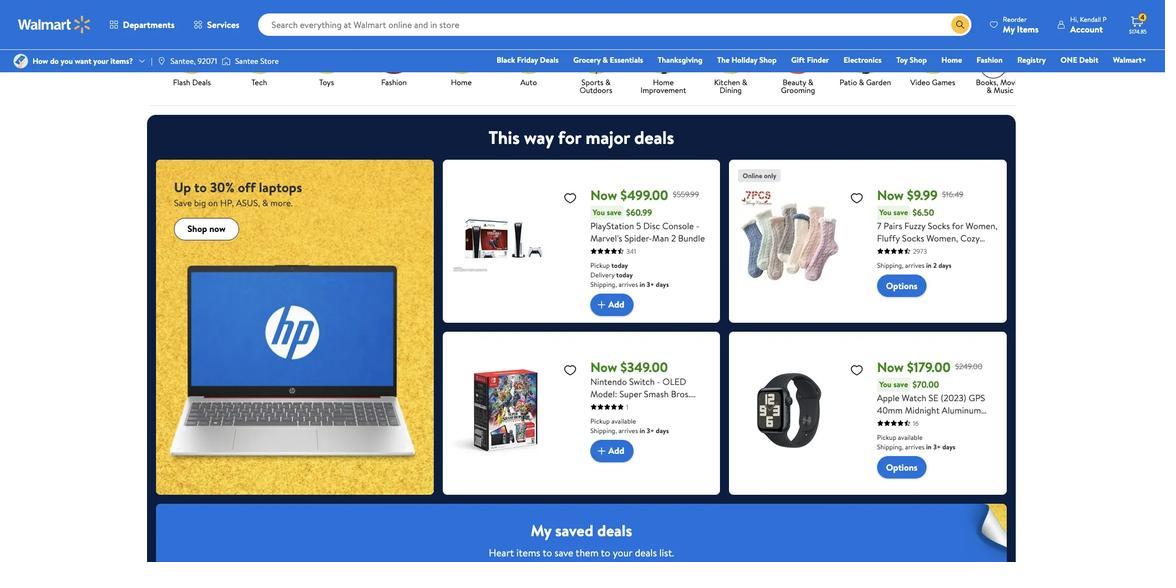 Task type: vqa. For each thing, say whether or not it's contained in the screenshot.
K- in the Now $12.98 $14.92 Newman's Own Organics, Special Blend, Medium Roast K-Cup Coffee Pods, 24 Count
no



Task type: describe. For each thing, give the bounding box(es) containing it.
Search search field
[[258, 13, 971, 36]]

1 horizontal spatial women,
[[966, 220, 998, 232]]

1 horizontal spatial shop
[[759, 54, 777, 66]]

kitchen & dining link
[[702, 33, 760, 96]]

one debit link
[[1055, 54, 1104, 66]]

$70.00
[[913, 379, 939, 391]]

saved
[[555, 520, 593, 542]]

4
[[1140, 12, 1145, 22]]

you for now $179.00
[[879, 379, 891, 390]]

home image
[[441, 33, 482, 74]]

- inside you save $60.99 playstation 5 disc console - marvel's spider-man 2 bundle
[[696, 220, 699, 232]]

$174.85
[[1129, 27, 1147, 35]]

services
[[207, 19, 239, 31]]

santee,
[[171, 56, 196, 67]]

options link for $179.00
[[877, 457, 926, 479]]

in inside the pickup today delivery today shipping, arrives in 3+ days
[[640, 280, 645, 289]]

marvel's
[[590, 232, 622, 244]]

your inside my saved deals heart items to save them to your deals list.
[[613, 546, 632, 560]]

home improvement image
[[643, 33, 684, 74]]

music
[[994, 85, 1014, 96]]

items
[[1017, 23, 1039, 35]]

add to favorites list, nintendo switch - oled model: super smash bros. ultimate bundle (full game download + 3 mo. nintendo switch online membership included) image
[[563, 363, 577, 377]]

ultimate
[[590, 400, 624, 413]]

santee store
[[235, 56, 279, 67]]

hi,
[[1070, 14, 1078, 24]]

patio & garden link
[[836, 33, 895, 88]]

s/m
[[883, 429, 898, 441]]

improvement
[[640, 85, 686, 96]]

video games image
[[913, 33, 953, 74]]

flash deals link
[[163, 33, 221, 88]]

spider-
[[624, 232, 652, 244]]

aluminum
[[942, 404, 981, 417]]

patio & garden
[[840, 77, 891, 88]]

toys link
[[297, 33, 356, 88]]

available inside now $179.00 group
[[898, 433, 923, 443]]

add to cart image for 1st add 'button' from the top
[[595, 298, 608, 312]]

today right delivery at the top of the page
[[616, 270, 633, 280]]

online inside now $349.00 nintendo switch - oled model: super smash bros. ultimate bundle (full game download + 3 mo. nintendo switch online membership included)
[[618, 425, 644, 438]]

do
[[50, 56, 59, 67]]

save
[[174, 197, 192, 209]]

man
[[652, 232, 669, 244]]

save inside my saved deals heart items to save them to your deals list.
[[555, 546, 573, 560]]

Search in deals search field
[[147, 0, 486, 15]]

now for $9.99
[[877, 186, 904, 205]]

oled
[[663, 376, 686, 388]]

sport
[[954, 417, 975, 429]]

the holiday shop
[[717, 54, 777, 66]]

major
[[586, 125, 630, 150]]

sports & outdoors image
[[576, 33, 616, 74]]

santee, 92071
[[171, 56, 217, 67]]

add inside now $349.00 group
[[608, 445, 624, 458]]

in inside now $349.00 group
[[640, 426, 645, 436]]

debit
[[1079, 54, 1098, 66]]

 image for santee, 92071
[[157, 57, 166, 66]]

tech
[[251, 77, 267, 88]]

$179.00
[[907, 358, 951, 377]]

video games
[[910, 77, 955, 88]]

p
[[1103, 14, 1107, 24]]

to inside the "up to 30% off laptops save big on hp, asus, & more."
[[194, 178, 207, 197]]

shipping, arrives in 2 days
[[877, 261, 951, 270]]

pickup inside now $349.00 group
[[590, 417, 610, 426]]

3+ inside now $349.00 group
[[647, 426, 654, 436]]

this
[[489, 125, 520, 150]]

days inside the pickup today delivery today shipping, arrives in 3+ days
[[656, 280, 669, 289]]

store
[[260, 56, 279, 67]]

1 vertical spatial fashion
[[381, 77, 407, 88]]

cozy
[[960, 232, 980, 244]]

$249.00
[[955, 361, 982, 373]]

save for $9.99
[[893, 207, 908, 218]]

shipping, inside now $349.00 group
[[590, 426, 617, 436]]

watch
[[902, 392, 926, 404]]

way
[[524, 125, 554, 150]]

download
[[590, 413, 629, 425]]

registry
[[1017, 54, 1046, 66]]

& for dining
[[742, 77, 747, 88]]

my saved deals heart items to save them to your deals list.
[[489, 520, 674, 560]]

toys image
[[306, 33, 347, 74]]

- inside you save $70.00 apple watch se (2023) gps 40mm midnight aluminum case with midnight sport band - s/m
[[877, 429, 880, 441]]

0 vertical spatial switch
[[629, 376, 655, 388]]

midnight up 16
[[905, 404, 940, 417]]

shipping, inside the pickup today delivery today shipping, arrives in 3+ days
[[590, 280, 617, 289]]

pickup today delivery today shipping, arrives in 3+ days
[[590, 261, 669, 289]]

1 horizontal spatial home link
[[936, 54, 967, 66]]

socks up 2973
[[902, 232, 924, 244]]

arrives inside now $179.00 group
[[905, 443, 925, 452]]

add to cart image for add 'button' in the now $349.00 group
[[595, 445, 608, 458]]

game
[[674, 400, 697, 413]]

my inside reorder my items
[[1003, 23, 1015, 35]]

|
[[151, 56, 153, 67]]

playstation
[[590, 220, 634, 232]]

socks down pairs
[[877, 244, 899, 257]]

asus,
[[236, 197, 260, 209]]

patio
[[840, 77, 857, 88]]

beauty & grooming link
[[769, 33, 827, 96]]

kendall
[[1080, 14, 1101, 24]]

0 horizontal spatial deals
[[192, 77, 211, 88]]

1
[[626, 403, 628, 412]]

save for $179.00
[[893, 379, 908, 390]]

beauty
[[783, 77, 806, 88]]

books,
[[976, 77, 998, 88]]

shop inside "link"
[[910, 54, 927, 66]]

outdoors
[[580, 85, 612, 96]]

electronics link
[[839, 54, 887, 66]]

2 vertical spatial deals
[[635, 546, 657, 560]]

toy shop
[[896, 54, 927, 66]]

gift finder
[[791, 54, 829, 66]]

hi, kendall p account
[[1070, 14, 1107, 35]]

auto image
[[508, 33, 549, 74]]

shop inside button
[[187, 223, 207, 235]]

socks down fluffy
[[877, 257, 899, 269]]

beauty & grooming
[[781, 77, 815, 96]]

days inside now $9.99 group
[[938, 261, 951, 270]]

slipper
[[947, 244, 973, 257]]

save for $499.00
[[607, 207, 621, 218]]

garden
[[866, 77, 891, 88]]

options link for $9.99
[[877, 275, 926, 297]]

now $349.00 group
[[452, 341, 711, 486]]

arrives inside the pickup today delivery today shipping, arrives in 3+ days
[[619, 280, 638, 289]]

my inside my saved deals heart items to save them to your deals list.
[[531, 520, 551, 542]]

shop now
[[187, 223, 225, 235]]

grooming
[[781, 85, 815, 96]]

& for outdoors
[[605, 77, 611, 88]]

now $499.00 $559.99
[[590, 186, 699, 205]]

band
[[977, 417, 997, 429]]

want
[[75, 56, 91, 67]]

1 horizontal spatial to
[[543, 546, 552, 560]]

30%
[[210, 178, 235, 197]]

you for now $499.00
[[593, 207, 605, 218]]

you for now $9.99
[[879, 207, 891, 218]]

now for $499.00
[[590, 186, 617, 205]]

kitchen & dining
[[714, 77, 747, 96]]

flash deals
[[173, 77, 211, 88]]

in inside now $9.99 group
[[926, 261, 932, 270]]

one
[[1061, 54, 1077, 66]]

4 $174.85
[[1129, 12, 1147, 35]]

gift finder link
[[786, 54, 834, 66]]

toys
[[319, 77, 334, 88]]

dining
[[720, 85, 742, 96]]

arrives inside now $9.99 group
[[905, 261, 925, 270]]

items
[[516, 546, 540, 560]]

you save $6.50 7 pairs fuzzy socks for women, fluffy socks women, cozy socks for women slipper socks
[[877, 207, 998, 269]]

next slide for chipmodulewithimages list image
[[980, 51, 1007, 78]]

them
[[576, 546, 599, 560]]

books, movies & music image
[[980, 33, 1020, 74]]

pickup available shipping, arrives in 3+ days inside now $349.00 group
[[590, 417, 669, 436]]

0 vertical spatial your
[[93, 56, 109, 67]]

midnight down se
[[917, 417, 952, 429]]

1 add button from the top
[[590, 294, 633, 316]]

options for $9.99
[[886, 280, 917, 292]]

essentials
[[610, 54, 643, 66]]

arrives inside now $349.00 group
[[619, 426, 638, 436]]

days inside now $179.00 group
[[942, 443, 955, 452]]

search icon image
[[956, 20, 965, 29]]

now for $349.00
[[590, 358, 617, 377]]



Task type: locate. For each thing, give the bounding box(es) containing it.
available down 1
[[611, 417, 636, 426]]

-
[[696, 220, 699, 232], [657, 376, 660, 388], [877, 429, 880, 441]]

1 vertical spatial add
[[608, 445, 624, 458]]

today down 341 at the top right of the page
[[611, 261, 628, 270]]

0 vertical spatial options link
[[877, 275, 926, 297]]

shop right 'holiday'
[[759, 54, 777, 66]]

in down women on the top right of the page
[[926, 261, 932, 270]]

options inside now $179.00 group
[[886, 462, 917, 474]]

your right "want"
[[93, 56, 109, 67]]

you inside you save $70.00 apple watch se (2023) gps 40mm midnight aluminum case with midnight sport band - s/m
[[879, 379, 891, 390]]

& inside the "up to 30% off laptops save big on hp, asus, & more."
[[262, 197, 268, 209]]

add to cart image
[[595, 298, 608, 312], [595, 445, 608, 458]]

2 horizontal spatial -
[[877, 429, 880, 441]]

+
[[632, 413, 637, 425]]

& right grocery
[[603, 54, 608, 66]]

to right up at the left of the page
[[194, 178, 207, 197]]

for up slipper
[[952, 220, 964, 232]]

women, up 2973
[[926, 232, 958, 244]]

1 vertical spatial available
[[898, 433, 923, 443]]

available inside now $349.00 group
[[611, 417, 636, 426]]

add to favorites list, apple watch se (2023) gps 40mm midnight aluminum case with midnight sport band - s/m image
[[850, 363, 863, 377]]

1 vertical spatial switch
[[590, 425, 616, 438]]

2 options link from the top
[[877, 457, 926, 479]]

days inside now $349.00 group
[[656, 426, 669, 436]]

0 horizontal spatial -
[[657, 376, 660, 388]]

your right them
[[613, 546, 632, 560]]

1 vertical spatial nintendo
[[663, 413, 699, 425]]

home link up games
[[936, 54, 967, 66]]

1 vertical spatial deals
[[192, 77, 211, 88]]

home link left black
[[432, 33, 490, 88]]

2 options from the top
[[886, 462, 917, 474]]

fashion link
[[365, 33, 423, 88], [972, 54, 1008, 66]]

options
[[886, 280, 917, 292], [886, 462, 917, 474]]

add to cart image down download at the bottom right
[[595, 445, 608, 458]]

0 horizontal spatial to
[[194, 178, 207, 197]]

laptops
[[259, 178, 302, 197]]

video games link
[[904, 33, 962, 88]]

bundle inside now $349.00 nintendo switch - oled model: super smash bros. ultimate bundle (full game download + 3 mo. nintendo switch online membership included)
[[626, 400, 653, 413]]

1 vertical spatial add to cart image
[[595, 445, 608, 458]]

0 vertical spatial 2
[[671, 232, 676, 244]]

$9.99
[[907, 186, 938, 205]]

1 vertical spatial online
[[618, 425, 644, 438]]

add button down download at the bottom right
[[590, 440, 633, 463]]

1 add to cart image from the top
[[595, 298, 608, 312]]

nintendo down bros.
[[663, 413, 699, 425]]

0 horizontal spatial nintendo
[[590, 376, 627, 388]]

2 vertical spatial 3+
[[933, 443, 941, 452]]

add button inside now $349.00 group
[[590, 440, 633, 463]]

black friday deals
[[497, 54, 559, 66]]

switch
[[629, 376, 655, 388], [590, 425, 616, 438]]

departments
[[123, 19, 175, 31]]

included)
[[590, 438, 627, 450]]

the holiday shop link
[[712, 54, 782, 66]]

bros.
[[671, 388, 690, 400]]

deals left the list.
[[635, 546, 657, 560]]

2 inside now $9.99 group
[[933, 261, 937, 270]]

 image left how
[[13, 54, 28, 68]]

& left the music at the top of page
[[987, 85, 992, 96]]

& inside beauty & grooming
[[808, 77, 813, 88]]

kitchen
[[714, 77, 740, 88]]

beauty & grooming image
[[778, 33, 818, 74]]

auto link
[[499, 33, 558, 88]]

now up model:
[[590, 358, 617, 377]]

mo.
[[646, 413, 661, 425]]

pickup down marvel's
[[590, 261, 610, 270]]

0 horizontal spatial for
[[558, 125, 581, 150]]

& right dining
[[742, 77, 747, 88]]

3+ down the mo.
[[647, 426, 654, 436]]

the
[[717, 54, 730, 66]]

0 vertical spatial add to cart image
[[595, 298, 608, 312]]

walmart+ link
[[1108, 54, 1152, 66]]

women
[[915, 244, 945, 257]]

now up playstation
[[590, 186, 617, 205]]

big
[[194, 197, 206, 209]]

case
[[877, 417, 896, 429]]

2 horizontal spatial home
[[941, 54, 962, 66]]

& for grooming
[[808, 77, 813, 88]]

deals right major
[[634, 125, 674, 150]]

options down the s/m at the bottom right of the page
[[886, 462, 917, 474]]

bundle inside you save $60.99 playstation 5 disc console - marvel's spider-man 2 bundle
[[678, 232, 705, 244]]

save up pairs
[[893, 207, 908, 218]]

& right the sports
[[605, 77, 611, 88]]

holiday
[[732, 54, 757, 66]]

save inside you save $60.99 playstation 5 disc console - marvel's spider-man 2 bundle
[[607, 207, 621, 218]]

days down the mo.
[[656, 426, 669, 436]]

arrives down 16
[[905, 443, 925, 452]]

pickup inside the pickup today delivery today shipping, arrives in 3+ days
[[590, 261, 610, 270]]

days
[[938, 261, 951, 270], [656, 280, 669, 289], [656, 426, 669, 436], [942, 443, 955, 452]]

now $179.00 group
[[738, 341, 998, 486]]

save inside you save $70.00 apple watch se (2023) gps 40mm midnight aluminum case with midnight sport band - s/m
[[893, 379, 908, 390]]

home inside home improvement
[[653, 77, 674, 88]]

days down sport
[[942, 443, 955, 452]]

$16.49
[[942, 189, 963, 200]]

1 vertical spatial add button
[[590, 440, 633, 463]]

now up apple
[[877, 358, 904, 377]]

save left them
[[555, 546, 573, 560]]

shop now button
[[174, 218, 239, 241]]

you save $70.00 apple watch se (2023) gps 40mm midnight aluminum case with midnight sport band - s/m
[[877, 379, 997, 441]]

deals
[[540, 54, 559, 66], [192, 77, 211, 88]]

shop left now
[[187, 223, 207, 235]]

days down slipper
[[938, 261, 951, 270]]

kitchen & dining image
[[710, 33, 751, 74]]

shop right 'toy'
[[910, 54, 927, 66]]

0 horizontal spatial 2
[[671, 232, 676, 244]]

2 horizontal spatial shop
[[910, 54, 927, 66]]

now inside now $9.99 group
[[877, 186, 904, 205]]

pickup down ultimate
[[590, 417, 610, 426]]

pickup inside now $179.00 group
[[877, 433, 896, 443]]

341
[[626, 247, 636, 256]]

to right them
[[601, 546, 610, 560]]

& inside sports & outdoors
[[605, 77, 611, 88]]

options inside now $9.99 group
[[886, 280, 917, 292]]

toy shop link
[[891, 54, 932, 66]]

shipping, down the s/m at the bottom right of the page
[[877, 443, 904, 452]]

for right way
[[558, 125, 581, 150]]

deals right "flash"
[[192, 77, 211, 88]]

women, up slipper
[[966, 220, 998, 232]]

- right console
[[696, 220, 699, 232]]

- left 'oled'
[[657, 376, 660, 388]]

2 add from the top
[[608, 445, 624, 458]]

2 vertical spatial -
[[877, 429, 880, 441]]

$6.50
[[913, 207, 934, 219]]

grocery
[[573, 54, 601, 66]]

40mm
[[877, 404, 903, 417]]

 image for how do you want your items?
[[13, 54, 28, 68]]

super
[[619, 388, 642, 400]]

2
[[671, 232, 676, 244], [933, 261, 937, 270]]

fashion up books,
[[977, 54, 1003, 66]]

nintendo up ultimate
[[590, 376, 627, 388]]

0 horizontal spatial available
[[611, 417, 636, 426]]

now inside now $349.00 nintendo switch - oled model: super smash bros. ultimate bundle (full game download + 3 mo. nintendo switch online membership included)
[[590, 358, 617, 377]]

& right the patio
[[859, 77, 864, 88]]

1 vertical spatial 3+
[[647, 426, 654, 436]]

1 horizontal spatial fashion link
[[972, 54, 1008, 66]]

santee
[[235, 56, 258, 67]]

fashion image
[[374, 33, 414, 74]]

0 vertical spatial add button
[[590, 294, 633, 316]]

off
[[238, 178, 256, 197]]

you up apple
[[879, 379, 891, 390]]

online down 1
[[618, 425, 644, 438]]

2 vertical spatial pickup
[[877, 433, 896, 443]]

0 vertical spatial online
[[743, 171, 762, 180]]

& for essentials
[[603, 54, 608, 66]]

add down download at the bottom right
[[608, 445, 624, 458]]

home improvement
[[640, 77, 686, 96]]

0 vertical spatial deals
[[634, 125, 674, 150]]

options down "shipping, arrives in 2 days"
[[886, 280, 917, 292]]

in down you save $70.00 apple watch se (2023) gps 40mm midnight aluminum case with midnight sport band - s/m
[[926, 443, 932, 452]]

options link
[[877, 275, 926, 297], [877, 457, 926, 479]]

1 horizontal spatial -
[[696, 220, 699, 232]]

in inside now $179.00 group
[[926, 443, 932, 452]]

1 vertical spatial bundle
[[626, 400, 653, 413]]

membership
[[646, 425, 695, 438]]

deals up them
[[597, 520, 632, 542]]

3+ inside the pickup today delivery today shipping, arrives in 3+ days
[[647, 280, 654, 289]]

online inside now $9.99 group
[[743, 171, 762, 180]]

0 horizontal spatial women,
[[926, 232, 958, 244]]

0 vertical spatial for
[[558, 125, 581, 150]]

3+ down you save $70.00 apple watch se (2023) gps 40mm midnight aluminum case with midnight sport band - s/m
[[933, 443, 941, 452]]

options link inside now $179.00 group
[[877, 457, 926, 479]]

2 add to cart image from the top
[[595, 445, 608, 458]]

now
[[590, 186, 617, 205], [877, 186, 904, 205], [590, 358, 617, 377], [877, 358, 904, 377]]

games
[[932, 77, 955, 88]]

2973
[[913, 247, 927, 256]]

arrives down +
[[619, 426, 638, 436]]

2 horizontal spatial to
[[601, 546, 610, 560]]

0 horizontal spatial home link
[[432, 33, 490, 88]]

delivery
[[590, 270, 615, 280]]

movies
[[1000, 77, 1024, 88]]

1 vertical spatial for
[[952, 220, 964, 232]]

heart
[[489, 546, 514, 560]]

2 down women on the top right of the page
[[933, 261, 937, 270]]

fluffy
[[877, 232, 900, 244]]

fashion down fashion image
[[381, 77, 407, 88]]

0 vertical spatial my
[[1003, 23, 1015, 35]]

1 horizontal spatial pickup available shipping, arrives in 3+ days
[[877, 433, 955, 452]]

1 vertical spatial options
[[886, 462, 917, 474]]

add to cart image inside now $349.00 group
[[595, 445, 608, 458]]

walmart image
[[18, 16, 91, 34]]

socks down $6.50
[[928, 220, 950, 232]]

in right delivery at the top of the page
[[640, 280, 645, 289]]

1 vertical spatial deals
[[597, 520, 632, 542]]

5
[[636, 220, 641, 232]]

1 vertical spatial 2
[[933, 261, 937, 270]]

home down thanksgiving
[[653, 77, 674, 88]]

available down 16
[[898, 433, 923, 443]]

tech image
[[239, 33, 279, 74]]

this way for major deals
[[489, 125, 674, 150]]

0 horizontal spatial pickup available shipping, arrives in 3+ days
[[590, 417, 669, 436]]

grocery & essentials
[[573, 54, 643, 66]]

now for $179.00
[[877, 358, 904, 377]]

days down man
[[656, 280, 669, 289]]

to right items
[[543, 546, 552, 560]]

black friday deals link
[[492, 54, 564, 66]]

1 horizontal spatial deals
[[540, 54, 559, 66]]

smash
[[644, 388, 669, 400]]

electronics
[[844, 54, 882, 66]]

you inside you save $6.50 7 pairs fuzzy socks for women, fluffy socks women, cozy socks for women slipper socks
[[879, 207, 891, 218]]

 image right |
[[157, 57, 166, 66]]

(full
[[655, 400, 672, 413]]

& left more.
[[262, 197, 268, 209]]

2 vertical spatial for
[[901, 244, 913, 257]]

sports & outdoors link
[[567, 33, 625, 96]]

0 vertical spatial fashion
[[977, 54, 1003, 66]]

1 horizontal spatial fashion
[[977, 54, 1003, 66]]

& for garden
[[859, 77, 864, 88]]

Walmart Site-Wide search field
[[258, 13, 971, 36]]

0 horizontal spatial  image
[[13, 54, 28, 68]]

2 add button from the top
[[590, 440, 633, 463]]

now inside now $179.00 group
[[877, 358, 904, 377]]

1 vertical spatial -
[[657, 376, 660, 388]]

$559.99
[[673, 189, 699, 200]]

finder
[[807, 54, 829, 66]]

pickup available shipping, arrives in 3+ days down 1
[[590, 417, 669, 436]]

2 inside you save $60.99 playstation 5 disc console - marvel's spider-man 2 bundle
[[671, 232, 676, 244]]

my up items
[[531, 520, 551, 542]]

3+ inside now $179.00 group
[[933, 443, 941, 452]]

options for $179.00
[[886, 462, 917, 474]]

1 horizontal spatial 2
[[933, 261, 937, 270]]

shipping, down fluffy
[[877, 261, 904, 270]]

patio & garden image
[[845, 33, 886, 74]]

to
[[194, 178, 207, 197], [543, 546, 552, 560], [601, 546, 610, 560]]

1 vertical spatial your
[[613, 546, 632, 560]]

shipping, inside now $179.00 group
[[877, 443, 904, 452]]

video
[[910, 77, 930, 88]]

1 horizontal spatial  image
[[157, 57, 166, 66]]

1 horizontal spatial bundle
[[678, 232, 705, 244]]

& inside kitchen & dining
[[742, 77, 747, 88]]

save up playstation
[[607, 207, 621, 218]]

you up 7
[[879, 207, 891, 218]]

you inside you save $60.99 playstation 5 disc console - marvel's spider-man 2 bundle
[[593, 207, 605, 218]]

1 options from the top
[[886, 280, 917, 292]]

save inside you save $6.50 7 pairs fuzzy socks for women, fluffy socks women, cozy socks for women slipper socks
[[893, 207, 908, 218]]

1 horizontal spatial my
[[1003, 23, 1015, 35]]

walmart+
[[1113, 54, 1147, 66]]

 image
[[222, 56, 231, 67]]

0 vertical spatial -
[[696, 220, 699, 232]]

add to cart image down delivery at the top of the page
[[595, 298, 608, 312]]

 image
[[13, 54, 28, 68], [157, 57, 166, 66]]

- left the s/m at the bottom right of the page
[[877, 429, 880, 441]]

pickup available shipping, arrives in 3+ days down 16
[[877, 433, 955, 452]]

3+ down man
[[647, 280, 654, 289]]

auto
[[520, 77, 537, 88]]

only
[[764, 171, 776, 180]]

arrives down 2973
[[905, 261, 925, 270]]

0 vertical spatial 3+
[[647, 280, 654, 289]]

1 horizontal spatial available
[[898, 433, 923, 443]]

0 vertical spatial deals
[[540, 54, 559, 66]]

None search field
[[134, 0, 1031, 15]]

0 vertical spatial options
[[886, 280, 917, 292]]

0 vertical spatial nintendo
[[590, 376, 627, 388]]

deals
[[634, 125, 674, 150], [597, 520, 632, 542], [635, 546, 657, 560]]

1 vertical spatial pickup
[[590, 417, 610, 426]]

fashion
[[977, 54, 1003, 66], [381, 77, 407, 88]]

1 horizontal spatial your
[[613, 546, 632, 560]]

1 options link from the top
[[877, 275, 926, 297]]

0 horizontal spatial shop
[[187, 223, 207, 235]]

for left 2973
[[901, 244, 913, 257]]

options link down "shipping, arrives in 2 days"
[[877, 275, 926, 297]]

0 horizontal spatial my
[[531, 520, 551, 542]]

2 horizontal spatial for
[[952, 220, 964, 232]]

options link down the s/m at the bottom right of the page
[[877, 457, 926, 479]]

1 add from the top
[[608, 299, 624, 311]]

how
[[33, 56, 48, 67]]

2 right man
[[671, 232, 676, 244]]

home improvement link
[[634, 33, 693, 96]]

now up pairs
[[877, 186, 904, 205]]

shipping, inside now $9.99 group
[[877, 261, 904, 270]]

add to favorites list, 7 pairs fuzzy socks for women, fluffy socks women, cozy socks for women slipper socks image
[[850, 191, 863, 205]]

options link inside now $9.99 group
[[877, 275, 926, 297]]

add button down delivery at the top of the page
[[590, 294, 633, 316]]

grocery & essentials link
[[568, 54, 648, 66]]

shipping, up included)
[[590, 426, 617, 436]]

flash deals image
[[172, 33, 212, 74]]

1 horizontal spatial switch
[[629, 376, 655, 388]]

home down the home image
[[451, 77, 472, 88]]

0 vertical spatial pickup
[[590, 261, 610, 270]]

online left only
[[743, 171, 762, 180]]

pickup available shipping, arrives in 3+ days inside now $179.00 group
[[877, 433, 955, 452]]

sports & outdoors
[[580, 77, 612, 96]]

disc
[[643, 220, 660, 232]]

1 vertical spatial options link
[[877, 457, 926, 479]]

my
[[1003, 23, 1015, 35], [531, 520, 551, 542]]

- inside now $349.00 nintendo switch - oled model: super smash bros. ultimate bundle (full game download + 3 mo. nintendo switch online membership included)
[[657, 376, 660, 388]]

hp,
[[220, 197, 234, 209]]

up to 30% off laptops save big on hp, asus, & more.
[[174, 178, 302, 209]]

$349.00
[[620, 358, 668, 377]]

0 horizontal spatial bundle
[[626, 400, 653, 413]]

my left "items"
[[1003, 23, 1015, 35]]

home up games
[[941, 54, 962, 66]]

in down 3
[[640, 426, 645, 436]]

pickup down case
[[877, 433, 896, 443]]

0 horizontal spatial home
[[451, 77, 472, 88]]

you up playstation
[[593, 207, 605, 218]]

0 horizontal spatial your
[[93, 56, 109, 67]]

shipping, down marvel's
[[590, 280, 617, 289]]

0 vertical spatial bundle
[[678, 232, 705, 244]]

1 vertical spatial my
[[531, 520, 551, 542]]

0 horizontal spatial switch
[[590, 425, 616, 438]]

0 vertical spatial available
[[611, 417, 636, 426]]

1 horizontal spatial online
[[743, 171, 762, 180]]

& right beauty
[[808, 77, 813, 88]]

add to favorites list, playstation 5 disc console - marvel's spider-man 2 bundle image
[[563, 191, 577, 205]]

arrives right delivery at the top of the page
[[619, 280, 638, 289]]

0 horizontal spatial online
[[618, 425, 644, 438]]

1 horizontal spatial home
[[653, 77, 674, 88]]

0 horizontal spatial fashion link
[[365, 33, 423, 88]]

& inside books, movies & music
[[987, 85, 992, 96]]

1 horizontal spatial for
[[901, 244, 913, 257]]

1 horizontal spatial nintendo
[[663, 413, 699, 425]]

sports
[[581, 77, 603, 88]]

you
[[61, 56, 73, 67]]

save up apple
[[893, 379, 908, 390]]

now $9.99 $16.49
[[877, 186, 963, 205]]

add down the pickup today delivery today shipping, arrives in 3+ days
[[608, 299, 624, 311]]

deals right friday
[[540, 54, 559, 66]]

16
[[913, 419, 919, 429]]

92071
[[198, 56, 217, 67]]

0 horizontal spatial fashion
[[381, 77, 407, 88]]

0 vertical spatial add
[[608, 299, 624, 311]]

now $9.99 group
[[738, 169, 998, 314]]



